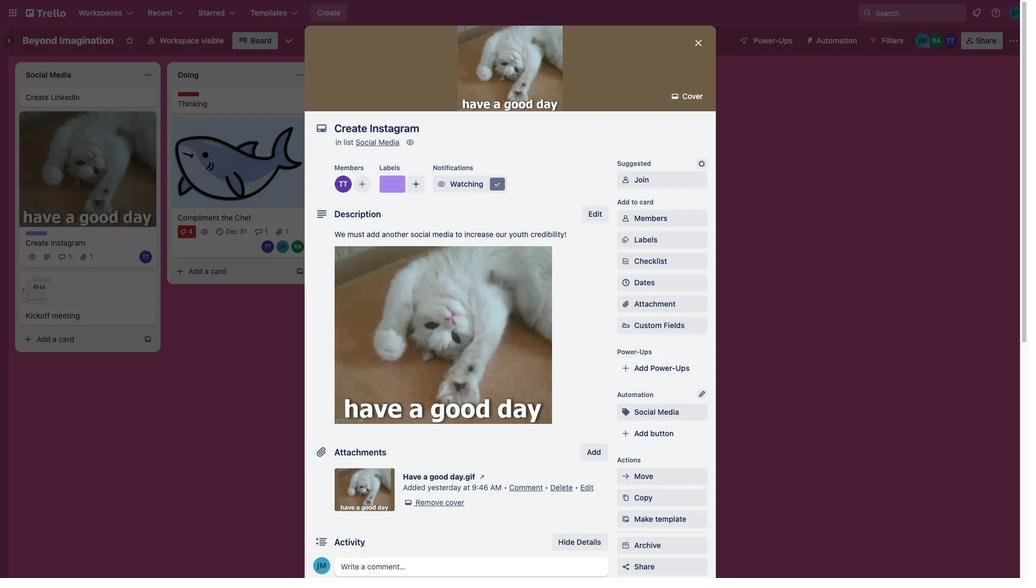 Task type: vqa. For each thing, say whether or not it's contained in the screenshot.
sm image associated with Checklist
yes



Task type: locate. For each thing, give the bounding box(es) containing it.
must
[[348, 230, 365, 239]]

color: purple, title: none image
[[380, 176, 405, 193], [26, 232, 47, 236]]

0 horizontal spatial a
[[53, 335, 57, 344]]

0 vertical spatial card
[[640, 198, 654, 206]]

None text field
[[329, 119, 683, 138]]

0 vertical spatial share
[[977, 36, 997, 45]]

increase
[[465, 230, 494, 239]]

ruby anderson (rubyanderson7) image
[[292, 240, 304, 253]]

1 vertical spatial media
[[658, 408, 680, 417]]

ups down fields at the bottom right
[[676, 364, 690, 373]]

make
[[635, 515, 654, 524]]

sm image left join
[[621, 175, 632, 185]]

kickoff meeting link
[[26, 311, 150, 322]]

move
[[635, 472, 654, 481]]

0 vertical spatial ups
[[779, 36, 793, 45]]

1 horizontal spatial a
[[205, 267, 209, 276]]

sm image inside make template link
[[621, 514, 632, 525]]

1 vertical spatial power-
[[618, 348, 640, 356]]

fields
[[664, 321, 685, 330]]

1 horizontal spatial labels
[[635, 235, 658, 244]]

1 horizontal spatial to
[[632, 198, 638, 206]]

sm image right 'power-ups' button on the right top of the page
[[802, 32, 817, 47]]

visible
[[201, 36, 224, 45]]

create for create instagram
[[26, 239, 49, 248]]

labels up checklist
[[635, 235, 658, 244]]

members down add to card
[[635, 214, 668, 223]]

1 horizontal spatial jeremy miller (jeremymiller198) image
[[1010, 6, 1023, 19]]

power-
[[754, 36, 779, 45], [618, 348, 640, 356], [651, 364, 676, 373]]

1 vertical spatial social
[[635, 408, 656, 417]]

sm image inside the labels link
[[621, 235, 632, 245]]

another
[[507, 69, 535, 78], [382, 230, 409, 239]]

share
[[977, 36, 997, 45], [635, 563, 655, 572]]

31
[[240, 228, 247, 236]]

share button down archive link
[[618, 559, 708, 576]]

day.gif
[[450, 473, 476, 482]]

have a good day.gif
[[403, 473, 476, 482]]

media inside button
[[658, 408, 680, 417]]

custom fields
[[635, 321, 685, 330]]

0 horizontal spatial another
[[382, 230, 409, 239]]

1 horizontal spatial add a card button
[[171, 263, 292, 280]]

a for bottommost 'add a card' button
[[53, 335, 57, 344]]

color: purple, title: none image up create instagram
[[26, 232, 47, 236]]

create instagram link
[[26, 238, 150, 249]]

sm image left copy
[[621, 493, 632, 504]]

ups up add power-ups
[[640, 348, 653, 356]]

1 horizontal spatial power-
[[651, 364, 676, 373]]

1 vertical spatial jeremy miller (jeremymiller198) image
[[313, 558, 330, 575]]

jeremy miller (jeremymiller198) image
[[1010, 6, 1023, 19], [277, 240, 289, 253]]

share button
[[962, 32, 1004, 49], [618, 559, 708, 576]]

added yesterday at 9:46 am
[[403, 483, 502, 493]]

0 vertical spatial power-ups
[[754, 36, 793, 45]]

0 horizontal spatial create from template… image
[[144, 336, 152, 344]]

add a card button
[[171, 263, 292, 280], [19, 331, 139, 349]]

2 horizontal spatial ups
[[779, 36, 793, 45]]

members link
[[618, 210, 708, 227]]

terry turtle (terryturtle) image
[[335, 176, 352, 193], [262, 240, 274, 253], [139, 251, 152, 264]]

power-ups
[[754, 36, 793, 45], [618, 348, 653, 356]]

social media button
[[618, 404, 708, 421]]

card down dec 31 option
[[211, 267, 227, 276]]

create inside create instagram link
[[26, 239, 49, 248]]

1 vertical spatial another
[[382, 230, 409, 239]]

attachments
[[335, 448, 387, 458]]

0 horizontal spatial power-ups
[[618, 348, 653, 356]]

1 horizontal spatial another
[[507, 69, 535, 78]]

1 vertical spatial card
[[211, 267, 227, 276]]

1 horizontal spatial create from template… image
[[296, 267, 304, 276]]

members up add members to card image
[[335, 164, 364, 172]]

2 horizontal spatial terry turtle (terryturtle) image
[[335, 176, 352, 193]]

to down join
[[632, 198, 638, 206]]

hide details
[[559, 538, 602, 547]]

1 horizontal spatial color: purple, title: none image
[[380, 176, 405, 193]]

0 horizontal spatial media
[[379, 138, 400, 147]]

sm image up join link
[[697, 159, 708, 169]]

2 horizontal spatial power-
[[754, 36, 779, 45]]

add a card down '4' on the left of the page
[[189, 267, 227, 276]]

add another list button
[[472, 62, 617, 86]]

0 vertical spatial power-
[[754, 36, 779, 45]]

color: purple, title: none image right add members to card image
[[380, 176, 405, 193]]

automation left filters button
[[817, 36, 858, 45]]

add power-ups link
[[618, 360, 708, 377]]

open information menu image
[[991, 8, 1002, 18]]

sm image left social media
[[621, 407, 632, 418]]

color: bold red, title: "thoughts" element
[[178, 92, 207, 100]]

the
[[222, 213, 233, 222]]

0 horizontal spatial social
[[356, 138, 377, 147]]

sm image
[[802, 32, 817, 47], [405, 137, 416, 148], [697, 159, 708, 169], [621, 175, 632, 185], [437, 179, 447, 190], [492, 179, 503, 190], [621, 213, 632, 224], [621, 407, 632, 418], [477, 472, 488, 483], [621, 493, 632, 504], [621, 514, 632, 525], [621, 541, 632, 551]]

1 horizontal spatial social
[[635, 408, 656, 417]]

automation up social media
[[618, 391, 654, 399]]

chef
[[235, 213, 251, 222]]

create inside create linkedin link
[[26, 93, 49, 102]]

to right media
[[456, 230, 463, 239]]

2 vertical spatial ups
[[676, 364, 690, 373]]

media up button
[[658, 408, 680, 417]]

add power-ups
[[635, 364, 690, 373]]

sm image left make
[[621, 514, 632, 525]]

members
[[335, 164, 364, 172], [635, 214, 668, 223]]

0 horizontal spatial share button
[[618, 559, 708, 576]]

terry turtle (terryturtle) image
[[944, 33, 959, 48]]

social right the in
[[356, 138, 377, 147]]

1 horizontal spatial share button
[[962, 32, 1004, 49]]

list
[[536, 69, 547, 78], [344, 138, 354, 147]]

0 vertical spatial another
[[507, 69, 535, 78]]

members inside members link
[[635, 214, 668, 223]]

2 vertical spatial card
[[59, 335, 75, 344]]

card down meeting
[[59, 335, 75, 344]]

0 vertical spatial create
[[317, 8, 341, 17]]

search image
[[864, 9, 872, 17]]

jeremy miller (jeremymiller198) image left ruby anderson (rubyanderson7) icon
[[277, 240, 289, 253]]

media right the in
[[379, 138, 400, 147]]

add a card down 'kickoff meeting'
[[36, 335, 75, 344]]

create from template… image for the right 'add a card' button
[[296, 267, 304, 276]]

0 vertical spatial jeremy miller (jeremymiller198) image
[[916, 33, 931, 48]]

2 horizontal spatial card
[[640, 198, 654, 206]]

create instagram
[[26, 239, 85, 248]]

share left the show menu image
[[977, 36, 997, 45]]

0 vertical spatial edit
[[589, 210, 603, 219]]

we
[[335, 230, 346, 239]]

social
[[356, 138, 377, 147], [635, 408, 656, 417]]

Dec 31 checkbox
[[213, 225, 250, 238]]

1 vertical spatial automation
[[618, 391, 654, 399]]

credibility!
[[531, 230, 567, 239]]

0 vertical spatial labels
[[380, 164, 400, 172]]

1 vertical spatial share
[[635, 563, 655, 572]]

sm image left archive
[[621, 541, 632, 551]]

0 vertical spatial jeremy miller (jeremymiller198) image
[[1010, 6, 1023, 19]]

1 vertical spatial jeremy miller (jeremymiller198) image
[[277, 240, 289, 253]]

card up members link on the top right of page
[[640, 198, 654, 206]]

0 horizontal spatial ups
[[640, 348, 653, 356]]

youth
[[509, 230, 529, 239]]

add a card
[[189, 267, 227, 276], [36, 335, 75, 344]]

sm image right the watching
[[492, 179, 503, 190]]

0 horizontal spatial jeremy miller (jeremymiller198) image
[[277, 240, 289, 253]]

0 vertical spatial list
[[536, 69, 547, 78]]

linkedin
[[51, 93, 80, 102]]

delete link
[[551, 483, 573, 493]]

sm image inside move link
[[621, 472, 632, 482]]

1 vertical spatial to
[[456, 230, 463, 239]]

a
[[205, 267, 209, 276], [53, 335, 57, 344], [424, 473, 428, 482]]

1 vertical spatial ups
[[640, 348, 653, 356]]

0 horizontal spatial list
[[344, 138, 354, 147]]

0 vertical spatial create from template… image
[[296, 267, 304, 276]]

make template link
[[618, 511, 708, 528]]

compliment the chef link
[[178, 213, 302, 223]]

1 horizontal spatial jeremy miller (jeremymiller198) image
[[916, 33, 931, 48]]

0 vertical spatial members
[[335, 164, 364, 172]]

1 horizontal spatial share
[[977, 36, 997, 45]]

checklist
[[635, 257, 668, 266]]

0 vertical spatial automation
[[817, 36, 858, 45]]

1 horizontal spatial card
[[211, 267, 227, 276]]

1 horizontal spatial automation
[[817, 36, 858, 45]]

sm image inside copy link
[[621, 493, 632, 504]]

filters
[[883, 36, 904, 45]]

back to home image
[[26, 4, 66, 21]]

1 vertical spatial members
[[635, 214, 668, 223]]

Write a comment text field
[[335, 558, 609, 577]]

0 vertical spatial a
[[205, 267, 209, 276]]

1 vertical spatial a
[[53, 335, 57, 344]]

0 horizontal spatial power-
[[618, 348, 640, 356]]

add another list
[[491, 69, 547, 78]]

create linkedin
[[26, 93, 80, 102]]

1 vertical spatial create
[[26, 93, 49, 102]]

activity
[[335, 538, 365, 548]]

add to card
[[618, 198, 654, 206]]

1 horizontal spatial power-ups
[[754, 36, 793, 45]]

0 vertical spatial share button
[[962, 32, 1004, 49]]

0 horizontal spatial add a card button
[[19, 331, 139, 349]]

0 vertical spatial add a card
[[189, 267, 227, 276]]

dates
[[635, 278, 655, 287]]

labels down social media 'link' at the left top
[[380, 164, 400, 172]]

compliment the chef
[[178, 213, 251, 222]]

1 horizontal spatial add a card
[[189, 267, 227, 276]]

copy link
[[618, 490, 708, 507]]

dates button
[[618, 274, 708, 292]]

beyond imagination
[[23, 35, 114, 46]]

share down archive
[[635, 563, 655, 572]]

sm image inside "checklist" link
[[621, 256, 632, 267]]

1 vertical spatial color: purple, title: none image
[[26, 232, 47, 236]]

1 vertical spatial create from template… image
[[144, 336, 152, 344]]

sm image for checklist
[[621, 256, 632, 267]]

workspace visible button
[[141, 32, 230, 49]]

remove cover
[[416, 498, 465, 508]]

0 horizontal spatial add a card
[[36, 335, 75, 344]]

0 vertical spatial add a card button
[[171, 263, 292, 280]]

2 vertical spatial create
[[26, 239, 49, 248]]

1 horizontal spatial list
[[536, 69, 547, 78]]

add a card button down kickoff meeting link on the bottom left of page
[[19, 331, 139, 349]]

create from template… image
[[296, 267, 304, 276], [144, 336, 152, 344]]

social up add button
[[635, 408, 656, 417]]

sm image down add to card
[[621, 213, 632, 224]]

0 horizontal spatial card
[[59, 335, 75, 344]]

0 horizontal spatial terry turtle (terryturtle) image
[[139, 251, 152, 264]]

0 horizontal spatial jeremy miller (jeremymiller198) image
[[313, 558, 330, 575]]

watching button
[[433, 176, 507, 193]]

share button down 0 notifications icon
[[962, 32, 1004, 49]]

automation
[[817, 36, 858, 45], [618, 391, 654, 399]]

thoughts thinking
[[178, 92, 208, 108]]

1 horizontal spatial members
[[635, 214, 668, 223]]

1 vertical spatial list
[[344, 138, 354, 147]]

add a card button down dec 31 option
[[171, 263, 292, 280]]

sm image
[[670, 91, 681, 102], [621, 235, 632, 245], [621, 256, 632, 267], [621, 472, 632, 482], [403, 498, 414, 509]]

description
[[335, 210, 381, 219]]

2 horizontal spatial a
[[424, 473, 428, 482]]

0 horizontal spatial automation
[[618, 391, 654, 399]]

sm image down 'notifications' at the top left
[[437, 179, 447, 190]]

jeremy miller (jeremymiller198) image right the open information menu image
[[1010, 6, 1023, 19]]

show menu image
[[1009, 35, 1020, 46]]

sm image inside cover link
[[670, 91, 681, 102]]

dec
[[226, 228, 238, 236]]

thinking
[[178, 99, 208, 108]]

power- inside button
[[754, 36, 779, 45]]

instagram
[[51, 239, 85, 248]]

notifications
[[433, 164, 474, 172]]

1 horizontal spatial media
[[658, 408, 680, 417]]

jeremy miller (jeremymiller198) image
[[916, 33, 931, 48], [313, 558, 330, 575]]

0 vertical spatial media
[[379, 138, 400, 147]]

0 vertical spatial to
[[632, 198, 638, 206]]

create for create
[[317, 8, 341, 17]]

hide details link
[[552, 534, 608, 551]]

create inside create button
[[317, 8, 341, 17]]

custom fields button
[[618, 320, 708, 331]]

ups left "automation" button
[[779, 36, 793, 45]]

beyond
[[23, 35, 57, 46]]

1 vertical spatial add a card
[[36, 335, 75, 344]]

add a card for bottommost 'add a card' button
[[36, 335, 75, 344]]

4
[[189, 228, 193, 236]]



Task type: describe. For each thing, give the bounding box(es) containing it.
sm image inside members link
[[621, 213, 632, 224]]

imagination
[[59, 35, 114, 46]]

details
[[577, 538, 602, 547]]

remove cover link
[[403, 498, 465, 509]]

cover
[[446, 498, 465, 508]]

join
[[635, 175, 650, 184]]

archive
[[635, 541, 662, 550]]

0 horizontal spatial members
[[335, 164, 364, 172]]

suggested
[[618, 160, 652, 168]]

social media link
[[356, 138, 400, 147]]

watching
[[450, 180, 484, 189]]

board link
[[233, 32, 278, 49]]

card for bottommost 'add a card' button's create from template… icon
[[59, 335, 75, 344]]

create from template… image for bottommost 'add a card' button
[[144, 336, 152, 344]]

social inside button
[[635, 408, 656, 417]]

meeting
[[52, 312, 80, 321]]

power-ups button
[[733, 32, 800, 49]]

cover
[[681, 92, 703, 101]]

thinking link
[[178, 99, 302, 109]]

2 vertical spatial power-
[[651, 364, 676, 373]]

move link
[[618, 468, 708, 486]]

dec 31
[[226, 228, 247, 236]]

1 vertical spatial add a card button
[[19, 331, 139, 349]]

1 vertical spatial share button
[[618, 559, 708, 576]]

1 horizontal spatial terry turtle (terryturtle) image
[[262, 240, 274, 253]]

add members to card image
[[358, 179, 367, 190]]

ruby anderson (rubyanderson7) image
[[930, 33, 945, 48]]

ups inside button
[[779, 36, 793, 45]]

archive link
[[618, 538, 708, 555]]

button
[[651, 429, 674, 438]]

sm image for remove cover
[[403, 498, 414, 509]]

1 vertical spatial labels
[[635, 235, 658, 244]]

add button button
[[618, 426, 708, 443]]

sm image inside archive link
[[621, 541, 632, 551]]

add button
[[635, 429, 674, 438]]

delete
[[551, 483, 573, 493]]

edit button
[[582, 206, 609, 223]]

compliment
[[178, 213, 220, 222]]

social media
[[635, 408, 680, 417]]

filters button
[[866, 32, 908, 49]]

2 vertical spatial a
[[424, 473, 428, 482]]

sm image for labels
[[621, 235, 632, 245]]

create button
[[311, 4, 347, 21]]

attachment button
[[618, 296, 708, 313]]

add button
[[581, 444, 608, 461]]

card for create from template… icon corresponding to the right 'add a card' button
[[211, 267, 227, 276]]

social
[[411, 230, 431, 239]]

hide
[[559, 538, 575, 547]]

another inside button
[[507, 69, 535, 78]]

kickoff meeting
[[26, 312, 80, 321]]

create linkedin link
[[26, 92, 150, 103]]

labels link
[[618, 232, 708, 249]]

kickoff
[[26, 312, 50, 321]]

0 horizontal spatial to
[[456, 230, 463, 239]]

checklist link
[[618, 253, 708, 270]]

automation inside button
[[817, 36, 858, 45]]

attachment
[[635, 300, 676, 309]]

0 notifications image
[[971, 6, 984, 19]]

remove
[[416, 498, 444, 508]]

1 vertical spatial edit
[[581, 483, 594, 493]]

edit inside button
[[589, 210, 603, 219]]

0 vertical spatial social
[[356, 138, 377, 147]]

primary element
[[0, 0, 1029, 26]]

we must add another social media to increase our youth credibility!
[[335, 230, 567, 239]]

sm image right social media 'link' at the left top
[[405, 137, 416, 148]]

9:46
[[472, 483, 489, 493]]

am
[[491, 483, 502, 493]]

star or unstar board image
[[126, 36, 134, 45]]

customize views image
[[284, 35, 294, 46]]

custom
[[635, 321, 662, 330]]

power-ups inside button
[[754, 36, 793, 45]]

comment link
[[510, 483, 543, 493]]

workspace
[[160, 36, 199, 45]]

0 horizontal spatial color: purple, title: none image
[[26, 232, 47, 236]]

media
[[433, 230, 454, 239]]

sm image inside join link
[[621, 175, 632, 185]]

have\_a\_good\_day.gif image
[[335, 247, 552, 424]]

a for the right 'add a card' button
[[205, 267, 209, 276]]

join link
[[618, 171, 708, 189]]

sm image for move
[[621, 472, 632, 482]]

in
[[336, 138, 342, 147]]

added
[[403, 483, 426, 493]]

add a card for the right 'add a card' button
[[189, 267, 227, 276]]

create for create linkedin
[[26, 93, 49, 102]]

actions
[[618, 457, 641, 465]]

in list social media
[[336, 138, 400, 147]]

board
[[251, 36, 272, 45]]

at
[[464, 483, 470, 493]]

make template
[[635, 515, 687, 524]]

workspace visible
[[160, 36, 224, 45]]

sm image inside social media button
[[621, 407, 632, 418]]

0 horizontal spatial share
[[635, 563, 655, 572]]

our
[[496, 230, 507, 239]]

copy
[[635, 494, 653, 503]]

1 vertical spatial power-ups
[[618, 348, 653, 356]]

list inside button
[[536, 69, 547, 78]]

template
[[656, 515, 687, 524]]

0 horizontal spatial labels
[[380, 164, 400, 172]]

add
[[367, 230, 380, 239]]

1 horizontal spatial ups
[[676, 364, 690, 373]]

comment
[[510, 483, 543, 493]]

Search field
[[872, 5, 966, 21]]

sm image inside "automation" button
[[802, 32, 817, 47]]

have
[[403, 473, 422, 482]]

yesterday
[[428, 483, 462, 493]]

0 vertical spatial color: purple, title: none image
[[380, 176, 405, 193]]

Board name text field
[[17, 32, 119, 49]]

sm image up the 9:46
[[477, 472, 488, 483]]

good
[[430, 473, 449, 482]]

thoughts
[[178, 92, 207, 100]]



